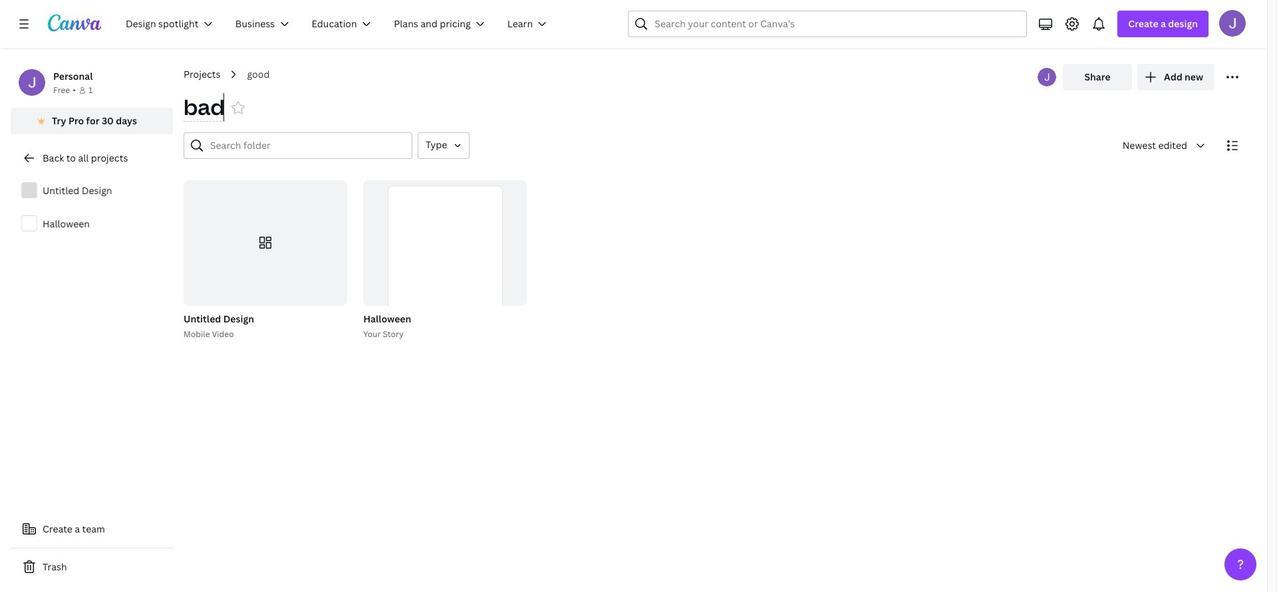 Task type: describe. For each thing, give the bounding box(es) containing it.
Search search field
[[655, 11, 1001, 37]]

2 group from the left
[[184, 180, 347, 306]]

Sort by button
[[1113, 132, 1215, 159]]



Task type: vqa. For each thing, say whether or not it's contained in the screenshot.
first Group from the right
yes



Task type: locate. For each thing, give the bounding box(es) containing it.
4 group from the left
[[363, 180, 527, 390]]

None search field
[[628, 11, 1028, 37]]

Search folder search field
[[210, 133, 404, 158]]

3 group from the left
[[361, 180, 527, 390]]

jacob simon image
[[1220, 10, 1246, 37]]

Type button
[[418, 132, 470, 159]]

list
[[11, 177, 173, 238]]

group
[[181, 180, 347, 341], [184, 180, 347, 306], [361, 180, 527, 390], [363, 180, 527, 390]]

1 group from the left
[[181, 180, 347, 341]]

None field
[[184, 93, 225, 122]]

top level navigation element
[[117, 11, 561, 37]]



